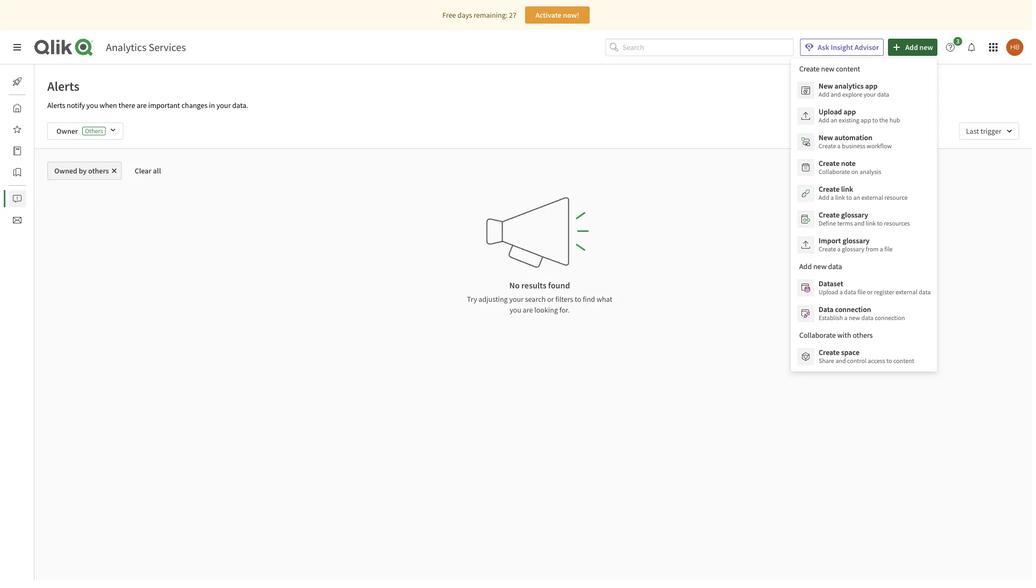 Task type: describe. For each thing, give the bounding box(es) containing it.
looking
[[535, 305, 558, 315]]

a for automation
[[838, 142, 841, 150]]

dataset upload a data file or register external data
[[819, 279, 931, 297]]

add new button
[[889, 39, 938, 56]]

or inside dataset upload a data file or register external data
[[868, 288, 873, 297]]

new automation create a business workflow
[[819, 133, 892, 150]]

try
[[467, 295, 477, 304]]

glossary for create glossary
[[842, 210, 869, 220]]

data
[[819, 305, 834, 315]]

link up terms
[[836, 194, 846, 202]]

collaborate
[[819, 168, 850, 176]]

by
[[79, 166, 87, 176]]

you inside no results found try adjusting your search or filters to find what you are looking for.
[[510, 305, 522, 315]]

activate now!
[[536, 10, 580, 20]]

all
[[153, 166, 161, 176]]

data connection establish a new data connection
[[819, 305, 905, 322]]

to for glossary
[[878, 219, 883, 228]]

activate
[[536, 10, 562, 20]]

notify
[[67, 101, 85, 110]]

a right from
[[880, 245, 884, 254]]

to for space
[[887, 357, 893, 365]]

link down on
[[842, 184, 854, 194]]

data right dataset
[[845, 288, 857, 297]]

0 vertical spatial you
[[87, 101, 98, 110]]

advisor
[[855, 42, 879, 52]]

owned by others button
[[47, 162, 122, 180]]

new inside the data connection establish a new data connection
[[849, 314, 861, 322]]

app inside the new analytics app add and explore your data
[[866, 81, 878, 91]]

alerts image
[[13, 195, 22, 203]]

in
[[209, 101, 215, 110]]

create space share and control access to content
[[819, 348, 915, 365]]

resource
[[885, 194, 908, 202]]

last trigger image
[[960, 123, 1020, 140]]

filters region
[[34, 114, 1033, 148]]

insight
[[831, 42, 854, 52]]

control
[[848, 357, 867, 365]]

0 vertical spatial are
[[137, 101, 147, 110]]

add inside create link add a link to an external resource
[[819, 194, 830, 202]]

remaining:
[[474, 10, 508, 20]]

new for new analytics app
[[819, 81, 833, 91]]

for.
[[560, 305, 570, 315]]

upload app add an existing app to the hub
[[819, 107, 901, 125]]

days
[[458, 10, 472, 20]]

new analytics app menu item
[[791, 77, 938, 103]]

external for dataset
[[896, 288, 918, 297]]

the
[[880, 116, 889, 125]]

app right the existing
[[861, 116, 872, 125]]

new analytics app add and explore your data
[[819, 81, 890, 99]]

your inside the new analytics app add and explore your data
[[864, 90, 876, 99]]

others
[[88, 166, 109, 176]]

file inside dataset upload a data file or register external data
[[858, 288, 866, 297]]

owned
[[54, 166, 77, 176]]

an inside create link add a link to an external resource
[[854, 194, 861, 202]]

create note collaborate on analysis
[[819, 159, 882, 176]]

establish
[[819, 314, 843, 322]]

terms
[[838, 219, 853, 228]]

business
[[842, 142, 866, 150]]

0 horizontal spatial connection
[[836, 305, 872, 315]]

subscriptions image
[[13, 216, 22, 225]]

alerts for alerts
[[47, 78, 79, 94]]

find
[[583, 295, 595, 304]]

free
[[443, 10, 456, 20]]

link inside create glossary define terms and link to resources
[[866, 219, 876, 228]]

an inside upload app add an existing app to the hub
[[831, 116, 838, 125]]

clear all
[[135, 166, 161, 176]]

what
[[597, 295, 613, 304]]

glossary left from
[[842, 245, 865, 254]]

analytics services
[[106, 41, 186, 54]]

home
[[34, 103, 53, 113]]

a inside dataset upload a data file or register external data
[[840, 288, 843, 297]]

on
[[852, 168, 859, 176]]

content
[[894, 357, 915, 365]]

app down 'explore'
[[844, 107, 856, 117]]

create glossary define terms and link to resources
[[819, 210, 910, 228]]

there
[[119, 101, 135, 110]]

collections image
[[13, 168, 22, 177]]

no
[[510, 280, 520, 291]]

searchbar element
[[606, 39, 794, 56]]

create inside new automation create a business workflow
[[819, 142, 837, 150]]

dataset
[[819, 279, 844, 289]]

home link
[[9, 99, 53, 117]]

import glossary create a glossary from a file
[[819, 236, 893, 254]]

create inside import glossary create a glossary from a file
[[819, 245, 837, 254]]

a for link
[[831, 194, 834, 202]]

favorites image
[[13, 125, 22, 134]]

27
[[509, 10, 517, 20]]

are inside no results found try adjusting your search or filters to find what you are looking for.
[[523, 305, 533, 315]]

filters
[[556, 295, 574, 304]]

import
[[819, 236, 841, 246]]



Task type: locate. For each thing, give the bounding box(es) containing it.
workflow
[[867, 142, 892, 150]]

create link menu item
[[791, 181, 938, 207]]

upload inside upload app add an existing app to the hub
[[819, 107, 843, 117]]

to inside create space share and control access to content
[[887, 357, 893, 365]]

add
[[906, 42, 918, 52], [819, 90, 830, 99], [819, 116, 830, 125], [819, 194, 830, 202]]

add inside upload app add an existing app to the hub
[[819, 116, 830, 125]]

data.
[[232, 101, 248, 110]]

and inside create glossary define terms and link to resources
[[855, 219, 865, 228]]

your right in
[[217, 101, 231, 110]]

0 horizontal spatial or
[[547, 295, 554, 304]]

5 create from the top
[[819, 245, 837, 254]]

1 new from the top
[[819, 81, 833, 91]]

to up create glossary define terms and link to resources in the top of the page
[[847, 194, 852, 202]]

owned by others
[[54, 166, 109, 176]]

1 horizontal spatial or
[[868, 288, 873, 297]]

your
[[864, 90, 876, 99], [217, 101, 231, 110], [510, 295, 524, 304]]

data up the
[[878, 90, 890, 99]]

1 horizontal spatial external
[[896, 288, 918, 297]]

create for create link
[[819, 184, 840, 194]]

are right there
[[137, 101, 147, 110]]

create glossary menu item
[[791, 207, 938, 232]]

a up establish
[[840, 288, 843, 297]]

and for analytics
[[831, 90, 841, 99]]

1 vertical spatial external
[[896, 288, 918, 297]]

free days remaining: 27
[[443, 10, 517, 20]]

external inside create link add a link to an external resource
[[862, 194, 884, 202]]

0 vertical spatial external
[[862, 194, 884, 202]]

you left the when at the left top of page
[[87, 101, 98, 110]]

clear
[[135, 166, 152, 176]]

a right establish
[[845, 314, 848, 322]]

space
[[842, 348, 860, 358]]

your down no
[[510, 295, 524, 304]]

new inside the new analytics app add and explore your data
[[819, 81, 833, 91]]

0 horizontal spatial file
[[858, 288, 866, 297]]

2 alerts from the top
[[47, 101, 65, 110]]

Search text field
[[623, 39, 794, 56]]

1 vertical spatial alerts
[[47, 101, 65, 110]]

open sidebar menu image
[[13, 43, 22, 52]]

alerts up notify
[[47, 78, 79, 94]]

2 vertical spatial and
[[836, 357, 846, 365]]

to inside upload app add an existing app to the hub
[[873, 116, 878, 125]]

1 horizontal spatial file
[[885, 245, 893, 254]]

or inside no results found try adjusting your search or filters to find what you are looking for.
[[547, 295, 554, 304]]

add left analytics
[[819, 90, 830, 99]]

1 vertical spatial upload
[[819, 288, 839, 297]]

or
[[868, 288, 873, 297], [547, 295, 554, 304]]

activate now! link
[[525, 6, 590, 24]]

6 create from the top
[[819, 348, 840, 358]]

new inside "dropdown button"
[[920, 42, 934, 52]]

note
[[842, 159, 856, 168]]

and left 'explore'
[[831, 90, 841, 99]]

create left note
[[819, 159, 840, 168]]

analytics services element
[[106, 41, 186, 54]]

resources
[[884, 219, 910, 228]]

analytics
[[835, 81, 864, 91]]

create left 'business'
[[819, 142, 837, 150]]

link up 'import glossary' menu item
[[866, 219, 876, 228]]

upload app menu item
[[791, 103, 938, 129]]

a left 'business'
[[838, 142, 841, 150]]

1 horizontal spatial new
[[920, 42, 934, 52]]

automation
[[835, 133, 873, 143]]

catalog
[[34, 146, 58, 156]]

file inside import glossary create a glossary from a file
[[885, 245, 893, 254]]

now!
[[563, 10, 580, 20]]

data inside the data connection establish a new data connection
[[862, 314, 874, 322]]

connection
[[836, 305, 872, 315], [875, 314, 905, 322]]

a down collaborate
[[831, 194, 834, 202]]

1 vertical spatial an
[[854, 194, 861, 202]]

upload
[[819, 107, 843, 117], [819, 288, 839, 297]]

new left analytics
[[819, 81, 833, 91]]

found
[[548, 280, 570, 291]]

external right register
[[896, 288, 918, 297]]

add right advisor
[[906, 42, 918, 52]]

external
[[862, 194, 884, 202], [896, 288, 918, 297]]

glossary down create link menu item
[[842, 210, 869, 220]]

results
[[522, 280, 547, 291]]

ask insight advisor
[[818, 42, 879, 52]]

and for glossary
[[855, 219, 865, 228]]

0 vertical spatial upload
[[819, 107, 843, 117]]

1 alerts from the top
[[47, 78, 79, 94]]

external inside dataset upload a data file or register external data
[[896, 288, 918, 297]]

upload inside dataset upload a data file or register external data
[[819, 288, 839, 297]]

create for create note
[[819, 159, 840, 168]]

hub
[[890, 116, 901, 125]]

catalog link
[[9, 143, 58, 160]]

1 vertical spatial your
[[217, 101, 231, 110]]

glossary inside create glossary define terms and link to resources
[[842, 210, 869, 220]]

register
[[875, 288, 895, 297]]

2 horizontal spatial your
[[864, 90, 876, 99]]

1 horizontal spatial are
[[523, 305, 533, 315]]

create for create space
[[819, 348, 840, 358]]

to left "resources"
[[878, 219, 883, 228]]

ask insight advisor button
[[800, 39, 884, 56]]

0 vertical spatial new
[[819, 81, 833, 91]]

add inside "dropdown button"
[[906, 42, 918, 52]]

a inside new automation create a business workflow
[[838, 142, 841, 150]]

to inside no results found try adjusting your search or filters to find what you are looking for.
[[575, 295, 582, 304]]

new automation menu item
[[791, 129, 938, 155]]

you
[[87, 101, 98, 110], [510, 305, 522, 315]]

0 horizontal spatial external
[[862, 194, 884, 202]]

a inside the data connection establish a new data connection
[[845, 314, 848, 322]]

0 vertical spatial an
[[831, 116, 838, 125]]

your inside no results found try adjusting your search or filters to find what you are looking for.
[[510, 295, 524, 304]]

data down dataset 'menu item'
[[862, 314, 874, 322]]

1 horizontal spatial connection
[[875, 314, 905, 322]]

an left the existing
[[831, 116, 838, 125]]

menu containing new analytics app
[[791, 58, 938, 372]]

2 new from the top
[[819, 133, 833, 143]]

3 create from the top
[[819, 184, 840, 194]]

ask
[[818, 42, 830, 52]]

and right terms
[[855, 219, 865, 228]]

add up define
[[819, 194, 830, 202]]

import glossary menu item
[[791, 232, 938, 258]]

0 horizontal spatial new
[[849, 314, 861, 322]]

0 vertical spatial alerts
[[47, 78, 79, 94]]

upload down analytics
[[819, 107, 843, 117]]

a inside create link add a link to an external resource
[[831, 194, 834, 202]]

and inside create space share and control access to content
[[836, 357, 846, 365]]

app right 'explore'
[[866, 81, 878, 91]]

2 upload from the top
[[819, 288, 839, 297]]

external up create glossary define terms and link to resources in the top of the page
[[862, 194, 884, 202]]

file
[[885, 245, 893, 254], [858, 288, 866, 297]]

1 upload from the top
[[819, 107, 843, 117]]

0 vertical spatial file
[[885, 245, 893, 254]]

add left the existing
[[819, 116, 830, 125]]

connection down dataset 'menu item'
[[836, 305, 872, 315]]

to inside create link add a link to an external resource
[[847, 194, 852, 202]]

new for new automation
[[819, 133, 833, 143]]

from
[[866, 245, 879, 254]]

create inside create glossary define terms and link to resources
[[819, 210, 840, 220]]

and inside the new analytics app add and explore your data
[[831, 90, 841, 99]]

dataset menu item
[[791, 275, 938, 301]]

an
[[831, 116, 838, 125], [854, 194, 861, 202]]

0 horizontal spatial you
[[87, 101, 98, 110]]

create inside create space share and control access to content
[[819, 348, 840, 358]]

data right register
[[919, 288, 931, 297]]

connection down register
[[875, 314, 905, 322]]

are down "search"
[[523, 305, 533, 315]]

1 vertical spatial file
[[858, 288, 866, 297]]

to right access on the bottom right
[[887, 357, 893, 365]]

create space menu item
[[791, 344, 938, 370]]

0 horizontal spatial an
[[831, 116, 838, 125]]

no results found try adjusting your search or filters to find what you are looking for.
[[467, 280, 613, 315]]

1 create from the top
[[819, 142, 837, 150]]

0 horizontal spatial your
[[217, 101, 231, 110]]

create left space
[[819, 348, 840, 358]]

your right 'explore'
[[864, 90, 876, 99]]

navigation pane element
[[0, 69, 58, 233]]

search
[[525, 295, 546, 304]]

1 horizontal spatial you
[[510, 305, 522, 315]]

file right from
[[885, 245, 893, 254]]

create down collaborate
[[819, 184, 840, 194]]

new
[[920, 42, 934, 52], [849, 314, 861, 322]]

to inside create glossary define terms and link to resources
[[878, 219, 883, 228]]

alerts for alerts notify you when there are important changes in your data.
[[47, 101, 65, 110]]

an up create glossary define terms and link to resources in the top of the page
[[854, 194, 861, 202]]

explore
[[843, 90, 863, 99]]

and
[[831, 90, 841, 99], [855, 219, 865, 228], [836, 357, 846, 365]]

analytics
[[106, 41, 147, 54]]

to
[[873, 116, 878, 125], [847, 194, 852, 202], [878, 219, 883, 228], [575, 295, 582, 304], [887, 357, 893, 365]]

to left the
[[873, 116, 878, 125]]

you down no
[[510, 305, 522, 315]]

create note menu item
[[791, 155, 938, 181]]

upload up data
[[819, 288, 839, 297]]

4 create from the top
[[819, 210, 840, 220]]

create for create glossary
[[819, 210, 840, 220]]

0 vertical spatial and
[[831, 90, 841, 99]]

and right the 'share'
[[836, 357, 846, 365]]

data
[[878, 90, 890, 99], [845, 288, 857, 297], [919, 288, 931, 297], [862, 314, 874, 322]]

app
[[866, 81, 878, 91], [844, 107, 856, 117], [861, 116, 872, 125]]

add new
[[906, 42, 934, 52]]

0 horizontal spatial are
[[137, 101, 147, 110]]

a for glossary
[[838, 245, 841, 254]]

create inside create note collaborate on analysis
[[819, 159, 840, 168]]

glossary down terms
[[843, 236, 870, 246]]

when
[[100, 101, 117, 110]]

add inside the new analytics app add and explore your data
[[819, 90, 830, 99]]

1 vertical spatial new
[[819, 133, 833, 143]]

create down define
[[819, 245, 837, 254]]

new inside new automation create a business workflow
[[819, 133, 833, 143]]

create
[[819, 142, 837, 150], [819, 159, 840, 168], [819, 184, 840, 194], [819, 210, 840, 220], [819, 245, 837, 254], [819, 348, 840, 358]]

file up the data connection establish a new data connection
[[858, 288, 866, 297]]

1 vertical spatial you
[[510, 305, 522, 315]]

external for create link
[[862, 194, 884, 202]]

to for app
[[873, 116, 878, 125]]

share
[[819, 357, 835, 365]]

services
[[149, 41, 186, 54]]

alerts notify you when there are important changes in your data.
[[47, 101, 248, 110]]

create link add a link to an external resource
[[819, 184, 908, 202]]

glossary for import glossary
[[843, 236, 870, 246]]

clear all button
[[126, 162, 170, 180]]

data connection menu item
[[791, 301, 938, 327]]

2 vertical spatial your
[[510, 295, 524, 304]]

0 vertical spatial new
[[920, 42, 934, 52]]

define
[[819, 219, 836, 228]]

1 horizontal spatial your
[[510, 295, 524, 304]]

glossary
[[842, 210, 869, 220], [843, 236, 870, 246], [842, 245, 865, 254]]

to left find
[[575, 295, 582, 304]]

existing
[[839, 116, 860, 125]]

a
[[838, 142, 841, 150], [831, 194, 834, 202], [838, 245, 841, 254], [880, 245, 884, 254], [840, 288, 843, 297], [845, 314, 848, 322]]

menu
[[791, 58, 938, 372]]

0 vertical spatial your
[[864, 90, 876, 99]]

create inside create link add a link to an external resource
[[819, 184, 840, 194]]

1 horizontal spatial an
[[854, 194, 861, 202]]

a for connection
[[845, 314, 848, 322]]

2 create from the top
[[819, 159, 840, 168]]

access
[[868, 357, 886, 365]]

alerts left notify
[[47, 101, 65, 110]]

new left automation
[[819, 133, 833, 143]]

new
[[819, 81, 833, 91], [819, 133, 833, 143]]

a down terms
[[838, 245, 841, 254]]

data inside the new analytics app add and explore your data
[[878, 90, 890, 99]]

create up import
[[819, 210, 840, 220]]

adjusting
[[479, 295, 508, 304]]

1 vertical spatial and
[[855, 219, 865, 228]]

changes
[[182, 101, 208, 110]]

or left register
[[868, 288, 873, 297]]

important
[[148, 101, 180, 110]]

1 vertical spatial are
[[523, 305, 533, 315]]

analysis
[[860, 168, 882, 176]]

1 vertical spatial new
[[849, 314, 861, 322]]

or up looking
[[547, 295, 554, 304]]



Task type: vqa. For each thing, say whether or not it's contained in the screenshot.
TO in 'Create link Add a link to an external resource'
yes



